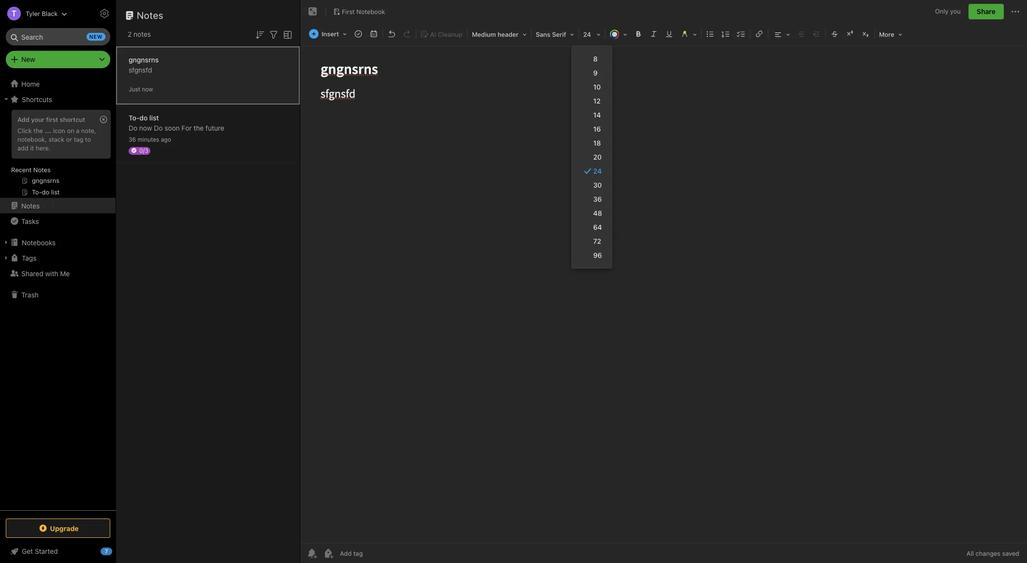 Task type: vqa. For each thing, say whether or not it's contained in the screenshot.
8 link
yes



Task type: describe. For each thing, give the bounding box(es) containing it.
More field
[[876, 27, 906, 41]]

calendar event image
[[367, 27, 381, 41]]

8
[[594, 55, 598, 63]]

stack
[[49, 135, 64, 143]]

Highlight field
[[677, 27, 700, 41]]

add your first shortcut
[[17, 116, 85, 123]]

36 for 36
[[594, 195, 602, 203]]

notebook,
[[17, 135, 47, 143]]

new button
[[6, 51, 110, 68]]

trash
[[21, 291, 39, 299]]

add filters image
[[268, 29, 280, 41]]

add
[[17, 144, 29, 152]]

your
[[31, 116, 44, 123]]

More actions field
[[1010, 4, 1022, 19]]

more
[[879, 30, 895, 38]]

tags button
[[0, 250, 116, 266]]

note,
[[81, 127, 96, 134]]

for
[[182, 124, 192, 132]]

recent
[[11, 166, 32, 174]]

header
[[498, 30, 519, 38]]

Account field
[[0, 4, 67, 23]]

superscript image
[[844, 27, 857, 41]]

italic image
[[647, 27, 661, 41]]

soon
[[165, 124, 180, 132]]

24 link
[[572, 164, 612, 178]]

add tag image
[[323, 548, 334, 559]]

96 link
[[572, 248, 612, 262]]

Heading level field
[[469, 27, 530, 41]]

click to collapse image
[[112, 545, 120, 557]]

36 for 36 minutes ago
[[129, 136, 136, 143]]

10 link
[[572, 80, 612, 94]]

add
[[17, 116, 29, 123]]

shortcuts
[[22, 95, 52, 103]]

do
[[139, 113, 148, 122]]

changes
[[976, 550, 1001, 557]]

on
[[67, 127, 74, 134]]

first notebook button
[[330, 5, 389, 18]]

Add tag field
[[339, 549, 412, 558]]

sfgnsfd
[[129, 66, 152, 74]]

first
[[46, 116, 58, 123]]

0 horizontal spatial the
[[34, 127, 43, 134]]

me
[[60, 269, 70, 277]]

upgrade
[[50, 524, 79, 532]]

Font family field
[[533, 27, 578, 41]]

Sort options field
[[254, 28, 266, 41]]

tags
[[22, 254, 36, 262]]

first
[[342, 8, 355, 15]]

30
[[594, 181, 602, 189]]

medium
[[472, 30, 496, 38]]

36 link
[[572, 192, 612, 206]]

2
[[128, 30, 132, 38]]

you
[[951, 7, 961, 15]]

64
[[594, 223, 602, 231]]

shortcuts button
[[0, 91, 116, 107]]

numbered list image
[[719, 27, 733, 41]]

8 9 10
[[594, 55, 601, 91]]

medium header
[[472, 30, 519, 38]]

Alignment field
[[770, 27, 794, 41]]

14 link
[[572, 108, 612, 122]]

48
[[594, 209, 602, 217]]

gngnsrns
[[129, 55, 159, 64]]

Insert field
[[307, 27, 350, 41]]

share
[[977, 7, 996, 15]]

8 link
[[572, 52, 612, 66]]

View options field
[[280, 28, 294, 41]]

underline image
[[663, 27, 676, 41]]

10
[[594, 83, 601, 91]]

notes link
[[0, 198, 116, 213]]

shortcut
[[60, 116, 85, 123]]

16 link
[[572, 122, 612, 136]]

serif
[[552, 30, 566, 38]]

tyler
[[26, 9, 40, 17]]

20 link
[[572, 150, 612, 164]]

home link
[[0, 76, 116, 91]]

only
[[936, 7, 949, 15]]

now inside to-do list do now do soon for the future
[[139, 124, 152, 132]]

2 notes
[[128, 30, 151, 38]]

96
[[594, 251, 602, 259]]

Note Editor text field
[[300, 46, 1028, 543]]

insert
[[322, 30, 339, 38]]

a
[[76, 127, 79, 134]]

ago
[[161, 136, 171, 143]]

upgrade button
[[6, 519, 110, 538]]

notebook
[[357, 8, 385, 15]]

sans
[[536, 30, 551, 38]]

just now
[[129, 85, 153, 93]]

tag
[[74, 135, 83, 143]]

trash link
[[0, 287, 116, 302]]

only you
[[936, 7, 961, 15]]



Task type: locate. For each thing, give the bounding box(es) containing it.
now right just
[[142, 85, 153, 93]]

share button
[[969, 4, 1004, 19]]

subscript image
[[859, 27, 873, 41]]

notes right the "recent"
[[33, 166, 51, 174]]

bulleted list image
[[704, 27, 717, 41]]

1 do from the left
[[129, 124, 137, 132]]

started
[[35, 547, 58, 555]]

expand note image
[[307, 6, 319, 17]]

checklist image
[[735, 27, 748, 41]]

0 vertical spatial 24
[[583, 30, 591, 38]]

9
[[594, 69, 598, 77]]

first notebook
[[342, 8, 385, 15]]

icon on a note, notebook, stack or tag to add it here.
[[17, 127, 96, 152]]

0/3
[[139, 147, 148, 154]]

7
[[105, 548, 108, 554]]

get
[[22, 547, 33, 555]]

0 horizontal spatial do
[[129, 124, 137, 132]]

all
[[967, 550, 974, 557]]

24 inside font size field
[[583, 30, 591, 38]]

gngnsrns sfgnsfd
[[129, 55, 159, 74]]

group
[[0, 107, 116, 202]]

add a reminder image
[[306, 548, 318, 559]]

notes
[[134, 30, 151, 38]]

the left ...
[[34, 127, 43, 134]]

Font size field
[[580, 27, 604, 41]]

black
[[42, 9, 58, 17]]

strikethrough image
[[828, 27, 842, 41]]

0 vertical spatial 36
[[129, 136, 136, 143]]

undo image
[[385, 27, 399, 41]]

all changes saved
[[967, 550, 1020, 557]]

1 vertical spatial 24
[[594, 167, 602, 175]]

48 link
[[572, 206, 612, 220]]

72
[[594, 237, 602, 245]]

do down to- at the left of page
[[129, 124, 137, 132]]

12 link
[[572, 94, 612, 108]]

24 up 8 "link"
[[583, 30, 591, 38]]

tasks
[[21, 217, 39, 225]]

12
[[594, 97, 601, 105]]

group containing add your first shortcut
[[0, 107, 116, 202]]

Search text field
[[13, 28, 104, 45]]

16
[[594, 125, 601, 133]]

the right for in the left top of the page
[[194, 124, 204, 132]]

1 horizontal spatial 24
[[594, 167, 602, 175]]

0 vertical spatial notes
[[137, 10, 164, 21]]

18 link
[[572, 136, 612, 150]]

note window element
[[300, 0, 1028, 563]]

36 left the minutes
[[129, 136, 136, 143]]

click
[[17, 127, 32, 134]]

tree
[[0, 76, 116, 510]]

Font color field
[[607, 27, 631, 41]]

saved
[[1003, 550, 1020, 557]]

task image
[[352, 27, 365, 41]]

settings image
[[99, 8, 110, 19]]

9 link
[[572, 66, 612, 80]]

to-
[[129, 113, 139, 122]]

here.
[[36, 144, 51, 152]]

minutes
[[138, 136, 159, 143]]

new
[[89, 33, 103, 40]]

24 inside dropdown list menu
[[594, 167, 602, 175]]

shared
[[21, 269, 43, 277]]

shared with me
[[21, 269, 70, 277]]

new search field
[[13, 28, 105, 45]]

home
[[21, 80, 40, 88]]

expand tags image
[[2, 254, 10, 262]]

1 horizontal spatial the
[[194, 124, 204, 132]]

to
[[85, 135, 91, 143]]

notebooks link
[[0, 235, 116, 250]]

0 horizontal spatial 36
[[129, 136, 136, 143]]

it
[[30, 144, 34, 152]]

new
[[21, 55, 35, 63]]

1 horizontal spatial 36
[[594, 195, 602, 203]]

...
[[45, 127, 51, 134]]

notes up notes
[[137, 10, 164, 21]]

now
[[142, 85, 153, 93], [139, 124, 152, 132]]

list
[[149, 113, 159, 122]]

do down list
[[154, 124, 163, 132]]

2 do from the left
[[154, 124, 163, 132]]

the inside to-do list do now do soon for the future
[[194, 124, 204, 132]]

get started
[[22, 547, 58, 555]]

2 vertical spatial notes
[[21, 201, 40, 210]]

future
[[206, 124, 224, 132]]

18
[[594, 139, 601, 147]]

1 vertical spatial 36
[[594, 195, 602, 203]]

36 down the 30
[[594, 195, 602, 203]]

with
[[45, 269, 58, 277]]

0 horizontal spatial 24
[[583, 30, 591, 38]]

now down do
[[139, 124, 152, 132]]

more actions image
[[1010, 6, 1022, 17]]

36 minutes ago
[[129, 136, 171, 143]]

36 inside dropdown list menu
[[594, 195, 602, 203]]

1 vertical spatial now
[[139, 124, 152, 132]]

0 vertical spatial now
[[142, 85, 153, 93]]

notes up "tasks"
[[21, 201, 40, 210]]

72 link
[[572, 234, 612, 248]]

shared with me link
[[0, 266, 116, 281]]

to-do list do now do soon for the future
[[129, 113, 224, 132]]

sans serif
[[536, 30, 566, 38]]

recent notes
[[11, 166, 51, 174]]

20
[[594, 153, 602, 161]]

insert link image
[[753, 27, 766, 41]]

notebooks
[[22, 238, 56, 246]]

36
[[129, 136, 136, 143], [594, 195, 602, 203]]

dropdown list menu
[[572, 52, 612, 262]]

click the ...
[[17, 127, 51, 134]]

the
[[194, 124, 204, 132], [34, 127, 43, 134]]

icon
[[53, 127, 65, 134]]

expand notebooks image
[[2, 239, 10, 246]]

tree containing home
[[0, 76, 116, 510]]

bold image
[[632, 27, 645, 41]]

14
[[594, 111, 601, 119]]

Add filters field
[[268, 28, 280, 41]]

tasks button
[[0, 213, 116, 229]]

or
[[66, 135, 72, 143]]

1 vertical spatial notes
[[33, 166, 51, 174]]

Help and Learning task checklist field
[[0, 544, 116, 559]]

1 horizontal spatial do
[[154, 124, 163, 132]]

group inside tree
[[0, 107, 116, 202]]

tyler black
[[26, 9, 58, 17]]

24 down 20
[[594, 167, 602, 175]]

notes
[[137, 10, 164, 21], [33, 166, 51, 174], [21, 201, 40, 210]]



